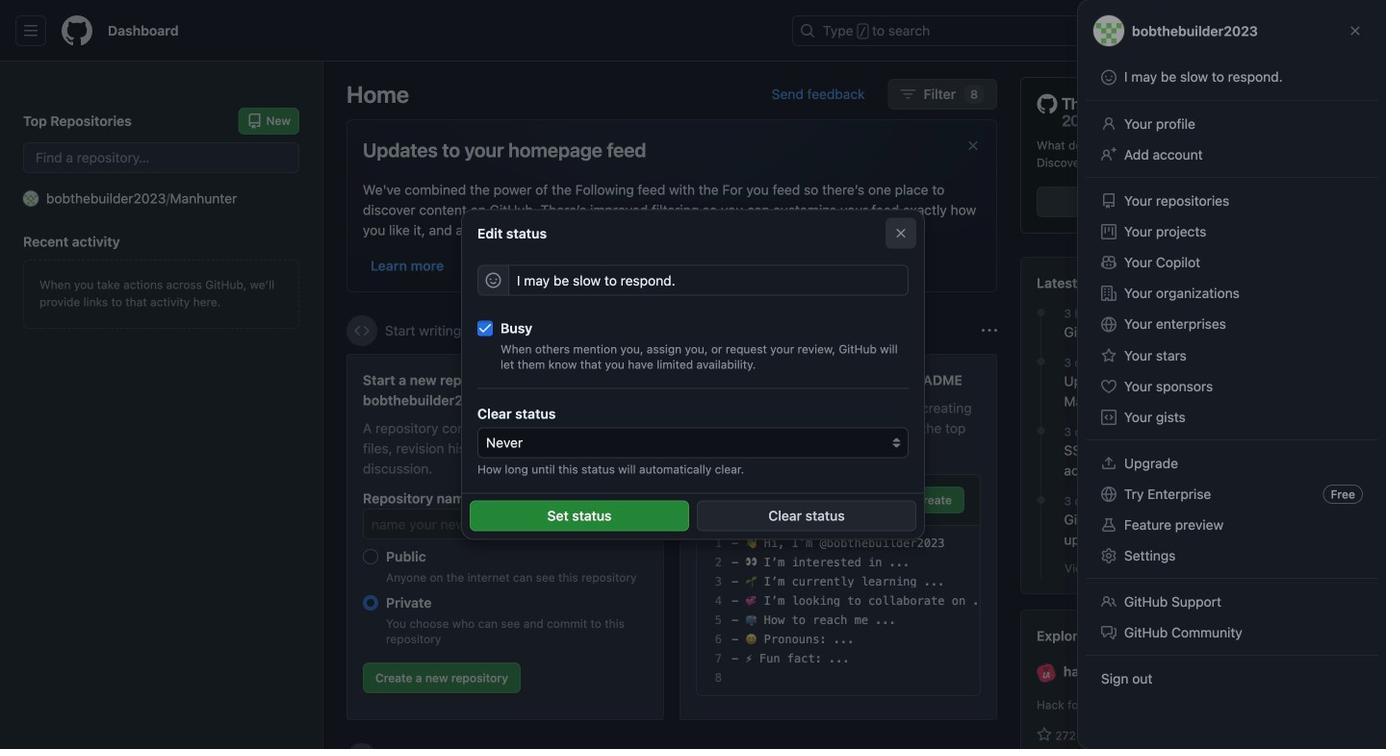 Task type: describe. For each thing, give the bounding box(es) containing it.
1 dot fill image from the top
[[1033, 305, 1049, 321]]

explore repositories navigation
[[1020, 610, 1363, 750]]

2 dot fill image from the top
[[1033, 354, 1049, 370]]

plus image
[[1166, 23, 1181, 38]]

1 dot fill image from the top
[[1033, 424, 1049, 439]]



Task type: locate. For each thing, give the bounding box(es) containing it.
1 vertical spatial dot fill image
[[1033, 354, 1049, 370]]

0 vertical spatial dot fill image
[[1033, 305, 1049, 321]]

issue opened image
[[1232, 23, 1248, 39]]

dot fill image
[[1033, 305, 1049, 321], [1033, 354, 1049, 370]]

dot fill image
[[1033, 424, 1049, 439], [1033, 493, 1049, 508]]

2 dot fill image from the top
[[1033, 493, 1049, 508]]

star image
[[1037, 728, 1052, 743]]

explore element
[[1020, 77, 1363, 750]]

command palette image
[[1106, 23, 1121, 39]]

homepage image
[[62, 15, 92, 46]]

0 vertical spatial dot fill image
[[1033, 424, 1049, 439]]

account element
[[0, 62, 323, 750]]

1 vertical spatial dot fill image
[[1033, 493, 1049, 508]]

triangle down image
[[1189, 23, 1204, 39]]



Task type: vqa. For each thing, say whether or not it's contained in the screenshot.
the left now
no



